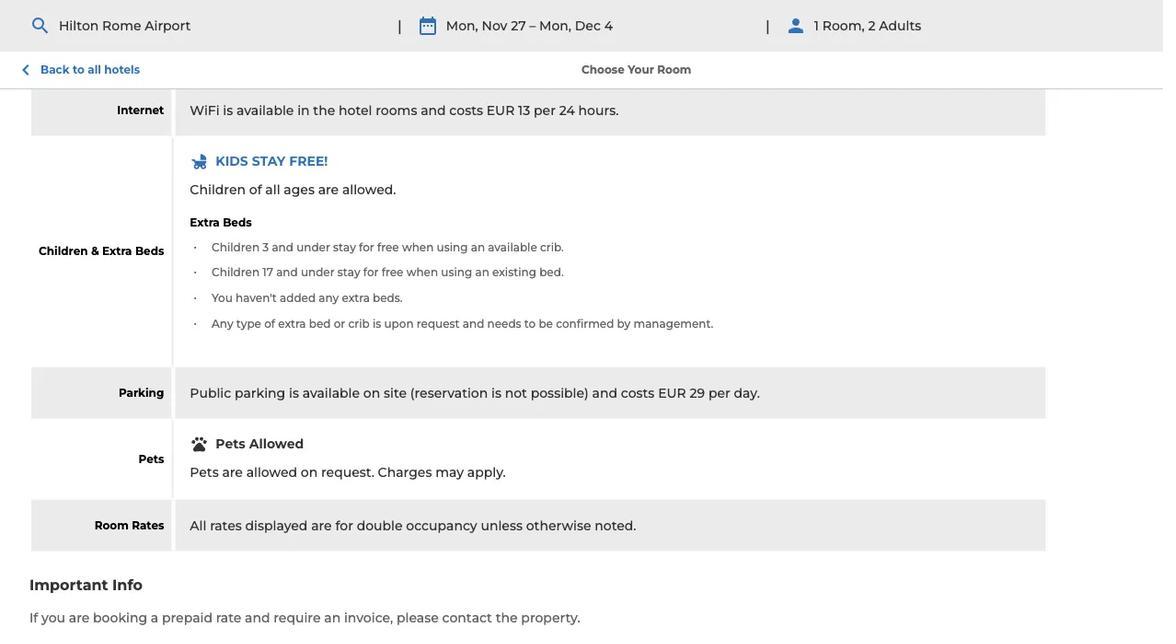 Task type: locate. For each thing, give the bounding box(es) containing it.
pets up rates
[[139, 452, 164, 466]]

costs left 29
[[621, 385, 655, 401]]

if you are booking a prepaid rate and require an invoice, please contact the property.
[[29, 609, 581, 625]]

and right rooms
[[421, 102, 446, 118]]

on left site
[[364, 385, 381, 401]]

0 horizontal spatial extra
[[278, 317, 306, 330]]

the left hotel
[[313, 102, 335, 118]]

under right 3 on the left
[[297, 240, 330, 254]]

0 horizontal spatial extra
[[102, 244, 132, 258]]

0 vertical spatial the
[[313, 102, 335, 118]]

parking
[[235, 385, 286, 401]]

and right possible)
[[593, 385, 618, 401]]

free up children 17 and under stay for free when using an existing bed.
[[378, 240, 399, 254]]

2 vertical spatial available
[[303, 385, 360, 401]]

is right 'wifi'
[[223, 102, 233, 118]]

0 horizontal spatial |
[[398, 16, 402, 34]]

contact
[[443, 609, 493, 625]]

$ right 1319
[[913, 13, 920, 26]]

hilton rome airport
[[59, 18, 191, 33]]

for left double
[[336, 517, 354, 533]]

0 vertical spatial costs
[[450, 102, 483, 118]]

is left not
[[492, 385, 502, 401]]

and right 3 on the left
[[272, 240, 294, 254]]

extra
[[342, 291, 370, 305], [278, 317, 306, 330]]

are right "ages"
[[318, 181, 339, 197]]

when down children 3 and under stay for free when using an available crib.
[[407, 266, 438, 279]]

tab list
[[29, 0, 576, 50]]

1 horizontal spatial available
[[303, 385, 360, 401]]

4
[[605, 18, 613, 33]]

children for children 3 and under stay for free when using an available crib.
[[212, 240, 260, 254]]

available left site
[[303, 385, 360, 401]]

in up free!
[[298, 102, 310, 118]]

about
[[375, 17, 415, 33]]

on inside row
[[364, 385, 381, 401]]

an for important info
[[324, 609, 341, 625]]

hotels
[[104, 63, 140, 76]]

1 horizontal spatial extra
[[342, 291, 370, 305]]

0 horizontal spatial the
[[313, 102, 335, 118]]

ages
[[284, 181, 315, 197]]

1 vertical spatial eur
[[659, 385, 687, 401]]

site
[[384, 385, 407, 401]]

room
[[658, 63, 692, 77], [95, 519, 129, 532]]

the
[[313, 102, 335, 118], [496, 609, 518, 625]]

for up children 17 and under stay for free when using an existing bed.
[[359, 240, 375, 254]]

0 horizontal spatial to
[[73, 63, 85, 76]]

day.
[[734, 385, 761, 401]]

to inside button
[[73, 63, 85, 76]]

1 vertical spatial available
[[488, 240, 538, 254]]

room right your
[[658, 63, 692, 77]]

is
[[223, 102, 233, 118], [373, 317, 381, 330], [289, 385, 299, 401], [492, 385, 502, 401]]

1 horizontal spatial to
[[525, 317, 536, 330]]

you haven't added any extra beds.
[[212, 291, 403, 305]]

2 mon, from the left
[[540, 18, 572, 33]]

mon, right –
[[540, 18, 572, 33]]

rome
[[102, 18, 141, 33]]

room,
[[823, 18, 865, 33]]

are right you
[[69, 609, 90, 625]]

an right require on the bottom of page
[[324, 609, 341, 625]]

1 horizontal spatial the
[[496, 609, 518, 625]]

all left "ages"
[[266, 181, 280, 197]]

before
[[216, 50, 261, 66]]

are right "displayed"
[[311, 517, 332, 533]]

1 horizontal spatial mon,
[[540, 18, 572, 33]]

2 | from the left
[[766, 16, 771, 34]]

0 vertical spatial &
[[110, 17, 119, 33]]

24
[[560, 102, 575, 118]]

& inside button
[[110, 17, 119, 33]]

booking
[[93, 609, 147, 625]]

1 vertical spatial row
[[31, 420, 1048, 498]]

on
[[364, 385, 381, 401], [301, 464, 318, 480]]

1 horizontal spatial $
[[913, 13, 920, 26]]

of right type
[[264, 317, 275, 330]]

pets
[[216, 436, 246, 452], [139, 452, 164, 466], [190, 464, 219, 480]]

row containing pets allowed
[[31, 420, 1048, 498]]

is right 'crib'
[[373, 317, 381, 330]]

0 horizontal spatial on
[[301, 464, 318, 480]]

eur left 13
[[487, 102, 515, 118]]

all rates displayed are for double occupancy unless otherwise noted.
[[190, 517, 637, 533]]

1 horizontal spatial &
[[110, 17, 119, 33]]

allowed.
[[343, 181, 396, 197]]

under up you haven't added any extra beds.
[[301, 266, 335, 279]]

0 horizontal spatial all
[[88, 63, 101, 76]]

info
[[112, 576, 143, 594]]

0 vertical spatial when
[[402, 240, 434, 254]]

1 horizontal spatial in
[[298, 102, 310, 118]]

please
[[397, 609, 439, 625]]

0 vertical spatial to
[[73, 63, 85, 76]]

0 vertical spatial all
[[88, 63, 101, 76]]

1 vertical spatial free
[[382, 266, 404, 279]]

needs
[[488, 317, 522, 330]]

hilton
[[59, 18, 99, 33]]

using up children 17 and under stay for free when using an existing bed.
[[437, 240, 468, 254]]

prepaid
[[162, 609, 213, 625]]

for up beds.
[[364, 266, 379, 279]]

require
[[274, 609, 321, 625]]

stay up children 17 and under stay for free when using an existing bed.
[[333, 240, 356, 254]]

row
[[31, 137, 1048, 365], [31, 420, 1048, 498]]

0 vertical spatial available
[[237, 102, 294, 118]]

0 vertical spatial for
[[359, 240, 375, 254]]

0 horizontal spatial mon,
[[446, 18, 479, 33]]

overview & photos button
[[30, 1, 183, 50]]

pets up the all
[[190, 464, 219, 480]]

free
[[378, 240, 399, 254], [382, 266, 404, 279]]

using for available
[[437, 240, 468, 254]]

reviews
[[446, 17, 500, 33]]

photos
[[122, 17, 168, 33]]

–
[[530, 18, 536, 33]]

using
[[437, 240, 468, 254], [441, 266, 473, 279]]

1 vertical spatial check-
[[104, 51, 145, 65]]

0 vertical spatial check-
[[113, 2, 153, 15]]

pets for pets are allowed on request. charges may apply.
[[190, 464, 219, 480]]

property.
[[522, 609, 581, 625]]

management.
[[634, 317, 714, 330]]

0 horizontal spatial eur
[[487, 102, 515, 118]]

2 vertical spatial for
[[336, 517, 354, 533]]

check- inside row
[[113, 2, 153, 15]]

in up the airport
[[153, 2, 164, 15]]

1319
[[887, 19, 908, 33]]

check-in
[[113, 2, 164, 15]]

type
[[237, 317, 261, 330]]

0 vertical spatial on
[[364, 385, 381, 401]]

when up children 17 and under stay for free when using an existing bed.
[[402, 240, 434, 254]]

0 vertical spatial per
[[534, 102, 556, 118]]

using up any type of extra bed or crib is upon request and needs to be confirmed by management.
[[441, 266, 473, 279]]

check- for out
[[104, 51, 145, 65]]

check-
[[113, 2, 153, 15], [104, 51, 145, 65]]

check- inside "before 12:00 pm" 'row'
[[104, 51, 145, 65]]

rates
[[210, 517, 242, 533]]

| for mon, nov 27 – mon, dec 4
[[398, 16, 402, 34]]

public parking is available on site (reservation is not possible) and costs  eur 29 per  day.
[[190, 385, 761, 401]]

all inside button
[[88, 63, 101, 76]]

1 horizontal spatial |
[[766, 16, 771, 34]]

an
[[471, 240, 485, 254], [476, 266, 490, 279], [324, 609, 341, 625]]

an left existing
[[476, 266, 490, 279]]

1 vertical spatial when
[[407, 266, 438, 279]]

stay
[[333, 240, 356, 254], [338, 266, 361, 279]]

charges
[[378, 464, 432, 480]]

wifi
[[190, 102, 220, 118]]

map
[[531, 17, 560, 33]]

0 vertical spatial stay
[[333, 240, 356, 254]]

$ right "2"
[[880, 20, 885, 29]]

1 horizontal spatial on
[[364, 385, 381, 401]]

pets for pets
[[139, 452, 164, 466]]

0 vertical spatial under
[[297, 240, 330, 254]]

the right contact
[[496, 609, 518, 625]]

| left 1
[[766, 16, 771, 34]]

2 row from the top
[[31, 420, 1048, 498]]

0 vertical spatial using
[[437, 240, 468, 254]]

row group
[[31, 0, 1048, 551]]

pets allowed
[[216, 436, 304, 452]]

check- down hilton rome airport
[[104, 51, 145, 65]]

1 row from the top
[[31, 137, 1048, 365]]

per right 13
[[534, 102, 556, 118]]

stay for 17
[[338, 266, 361, 279]]

adults
[[880, 18, 922, 33]]

0 horizontal spatial &
[[91, 244, 99, 258]]

children for children of all ages are allowed.
[[190, 181, 246, 197]]

beds
[[223, 216, 252, 229], [135, 244, 164, 258]]

1 vertical spatial &
[[91, 244, 99, 258]]

check- up hilton rome airport
[[113, 2, 153, 15]]

all for hotels
[[88, 63, 101, 76]]

0 horizontal spatial costs
[[450, 102, 483, 118]]

0 vertical spatial of
[[249, 181, 262, 197]]

1 | from the left
[[398, 16, 402, 34]]

any type of extra bed or crib is upon request and needs to be confirmed by management.
[[212, 317, 714, 330]]

0 vertical spatial extra
[[190, 216, 220, 229]]

room inside all rates displayed are for double occupancy unless otherwise noted. row
[[95, 519, 129, 532]]

1 vertical spatial of
[[264, 317, 275, 330]]

kids
[[216, 153, 248, 169]]

1 vertical spatial for
[[364, 266, 379, 279]]

1 vertical spatial under
[[301, 266, 335, 279]]

1 vertical spatial on
[[301, 464, 318, 480]]

1 vertical spatial all
[[266, 181, 280, 197]]

1 vertical spatial using
[[441, 266, 473, 279]]

available up existing
[[488, 240, 538, 254]]

0 horizontal spatial per
[[534, 102, 556, 118]]

added
[[280, 291, 316, 305]]

and right 17
[[276, 266, 298, 279]]

overview & photos
[[45, 17, 168, 33]]

the inside row
[[313, 102, 335, 118]]

|
[[398, 16, 402, 34], [766, 16, 771, 34]]

0 horizontal spatial available
[[237, 102, 294, 118]]

0 vertical spatial beds
[[223, 216, 252, 229]]

1 horizontal spatial room
[[658, 63, 692, 77]]

extra up 'crib'
[[342, 291, 370, 305]]

occupancy
[[406, 517, 478, 533]]

room left rates
[[95, 519, 129, 532]]

row containing kids stay free!
[[31, 137, 1048, 365]]

2 vertical spatial an
[[324, 609, 341, 625]]

1 vertical spatial in
[[298, 102, 310, 118]]

free down children 3 and under stay for free when using an available crib.
[[382, 266, 404, 279]]

1 vertical spatial per
[[709, 385, 731, 401]]

for
[[359, 240, 375, 254], [364, 266, 379, 279], [336, 517, 354, 533]]

1 vertical spatial stay
[[338, 266, 361, 279]]

| left reviews
[[398, 16, 402, 34]]

to left be
[[525, 317, 536, 330]]

1 vertical spatial extra
[[278, 317, 306, 330]]

per right 29
[[709, 385, 731, 401]]

allowed
[[247, 464, 297, 480]]

| for 1 room, 2 adults
[[766, 16, 771, 34]]

1 vertical spatial room
[[95, 519, 129, 532]]

public parking is available on site (reservation is not possible) and costs  eur 29 per  day. row
[[31, 367, 1048, 419]]

stay up any
[[338, 266, 361, 279]]

confirmed
[[556, 317, 615, 330]]

0 horizontal spatial beds
[[135, 244, 164, 258]]

children for children 17 and under stay for free when using an existing bed.
[[212, 266, 260, 279]]

extra down added
[[278, 317, 306, 330]]

0 horizontal spatial room
[[95, 519, 129, 532]]

free for existing
[[382, 266, 404, 279]]

1 vertical spatial an
[[476, 266, 490, 279]]

tab list containing overview & photos
[[29, 0, 576, 50]]

1 horizontal spatial all
[[266, 181, 280, 197]]

is inside the wifi is available in the hotel rooms and costs  eur  13 per  24 hours. row
[[223, 102, 233, 118]]

mon, left nov
[[446, 18, 479, 33]]

costs left 13
[[450, 102, 483, 118]]

0 vertical spatial in
[[153, 2, 164, 15]]

dec
[[575, 18, 601, 33]]

to right back
[[73, 63, 85, 76]]

pets left allowed
[[216, 436, 246, 452]]

and right "rate" at the left of the page
[[245, 609, 270, 625]]

1 horizontal spatial per
[[709, 385, 731, 401]]

check-in row
[[31, 0, 1048, 32]]

of down stay
[[249, 181, 262, 197]]

available up stay
[[237, 102, 294, 118]]

eur left 29
[[659, 385, 687, 401]]

1 horizontal spatial costs
[[621, 385, 655, 401]]

wifi is available in the hotel rooms and costs  eur  13 per  24 hours. row
[[31, 84, 1048, 136]]

and
[[421, 102, 446, 118], [272, 240, 294, 254], [276, 266, 298, 279], [463, 317, 485, 330], [593, 385, 618, 401], [245, 609, 270, 625]]

0 vertical spatial an
[[471, 240, 485, 254]]

beds.
[[373, 291, 403, 305]]

0 vertical spatial free
[[378, 240, 399, 254]]

mon, nov 27 – mon, dec 4
[[446, 18, 613, 33]]

1 horizontal spatial beds
[[223, 216, 252, 229]]

an left crib.
[[471, 240, 485, 254]]

0 vertical spatial row
[[31, 137, 1048, 365]]

crib.
[[541, 240, 564, 254]]

pets are allowed on request. charges may apply.
[[190, 464, 506, 480]]

1 horizontal spatial extra
[[190, 216, 220, 229]]

stay for 3
[[333, 240, 356, 254]]

all left the hotels
[[88, 63, 101, 76]]

available
[[237, 102, 294, 118], [488, 240, 538, 254], [303, 385, 360, 401]]

eur
[[487, 102, 515, 118], [659, 385, 687, 401]]

by
[[618, 317, 631, 330]]

on right allowed
[[301, 464, 318, 480]]



Task type: vqa. For each thing, say whether or not it's contained in the screenshot.
a
yes



Task type: describe. For each thing, give the bounding box(es) containing it.
& for overview
[[110, 17, 119, 33]]

when for existing
[[407, 266, 438, 279]]

0 horizontal spatial of
[[249, 181, 262, 197]]

2
[[869, 18, 876, 33]]

wifi is available in the hotel rooms and costs  eur  13 per  24 hours.
[[190, 102, 619, 118]]

rate
[[216, 609, 242, 625]]

apply.
[[468, 464, 506, 480]]

& for children
[[91, 244, 99, 258]]

important info
[[29, 576, 143, 594]]

pets for pets allowed
[[216, 436, 246, 452]]

request
[[417, 317, 460, 330]]

important
[[29, 576, 108, 594]]

check-out
[[104, 51, 164, 65]]

reviews button
[[432, 1, 515, 50]]

for for 3
[[359, 240, 375, 254]]

1
[[815, 18, 820, 33]]

27
[[511, 18, 526, 33]]

bed.
[[540, 266, 564, 279]]

1 vertical spatial to
[[525, 317, 536, 330]]

all
[[190, 517, 207, 533]]

public
[[190, 385, 231, 401]]

children 3 and under stay for free when using an available crib.
[[212, 240, 564, 254]]

2 horizontal spatial available
[[488, 240, 538, 254]]

check- for in
[[113, 2, 153, 15]]

haven't
[[236, 291, 277, 305]]

extra beds
[[190, 216, 252, 229]]

hours.
[[579, 102, 619, 118]]

(reservation
[[410, 385, 488, 401]]

row group containing before 12:00 pm
[[31, 0, 1048, 551]]

when for available
[[402, 240, 434, 254]]

invoice,
[[344, 609, 393, 625]]

for for 17
[[364, 266, 379, 279]]

1 vertical spatial extra
[[102, 244, 132, 258]]

free for available
[[378, 240, 399, 254]]

under for 3
[[297, 240, 330, 254]]

noted.
[[595, 517, 637, 533]]

may
[[436, 464, 464, 480]]

0 horizontal spatial in
[[153, 2, 164, 15]]

29
[[690, 385, 706, 401]]

are inside row
[[311, 517, 332, 533]]

double
[[357, 517, 403, 533]]

free!
[[289, 153, 328, 169]]

under for 17
[[301, 266, 335, 279]]

3
[[263, 240, 269, 254]]

choose
[[582, 63, 625, 77]]

children & extra beds
[[39, 244, 164, 258]]

a
[[151, 609, 159, 625]]

pm
[[302, 50, 323, 66]]

about button
[[360, 1, 430, 50]]

kids stay free!
[[216, 153, 328, 169]]

rates
[[132, 519, 164, 532]]

1 vertical spatial beds
[[135, 244, 164, 258]]

1 room, 2 adults
[[815, 18, 922, 33]]

your
[[628, 63, 655, 77]]

are down pets allowed
[[222, 464, 243, 480]]

airport
[[145, 18, 191, 33]]

1 vertical spatial costs
[[621, 385, 655, 401]]

if
[[29, 609, 38, 625]]

1 horizontal spatial eur
[[659, 385, 687, 401]]

choose your room
[[582, 63, 692, 77]]

bed
[[309, 317, 331, 330]]

you
[[41, 609, 65, 625]]

0 horizontal spatial $
[[880, 20, 885, 29]]

you
[[212, 291, 233, 305]]

rooms
[[376, 102, 418, 118]]

displayed
[[245, 517, 308, 533]]

1 mon, from the left
[[446, 18, 479, 33]]

internet
[[117, 103, 164, 116]]

crib
[[349, 317, 370, 330]]

request.
[[321, 464, 375, 480]]

children for children & extra beds
[[39, 244, 88, 258]]

otherwise
[[526, 517, 592, 533]]

for inside row
[[336, 517, 354, 533]]

children of all ages are allowed.
[[190, 181, 396, 197]]

any
[[212, 317, 234, 330]]

possible)
[[531, 385, 589, 401]]

all for ages
[[266, 181, 280, 197]]

$ 1319 $ 1212
[[880, 10, 966, 37]]

back to all hotels
[[41, 63, 140, 76]]

existing
[[493, 266, 537, 279]]

1 horizontal spatial of
[[264, 317, 275, 330]]

an for children 3 and under stay for free when using an available crib.
[[476, 266, 490, 279]]

0 vertical spatial eur
[[487, 102, 515, 118]]

before 12:00 pm
[[216, 50, 323, 66]]

is right parking
[[289, 385, 299, 401]]

using for existing
[[441, 266, 473, 279]]

or
[[334, 317, 346, 330]]

12:00
[[264, 50, 298, 66]]

1 vertical spatial the
[[496, 609, 518, 625]]

allowed
[[249, 436, 304, 452]]

children 17 and under stay for free when using an existing bed.
[[212, 266, 564, 279]]

any
[[319, 291, 339, 305]]

before 12:00 pm row
[[31, 34, 1048, 82]]

upon
[[384, 317, 414, 330]]

stay
[[252, 153, 286, 169]]

0 vertical spatial extra
[[342, 291, 370, 305]]

overview
[[45, 17, 106, 33]]

hotel
[[339, 102, 372, 118]]

not
[[505, 385, 528, 401]]

0 vertical spatial room
[[658, 63, 692, 77]]

and left needs
[[463, 317, 485, 330]]

room rates
[[95, 519, 164, 532]]

13
[[519, 102, 531, 118]]

out
[[145, 51, 164, 65]]

all rates displayed are for double occupancy unless otherwise noted. row
[[31, 500, 1048, 551]]



